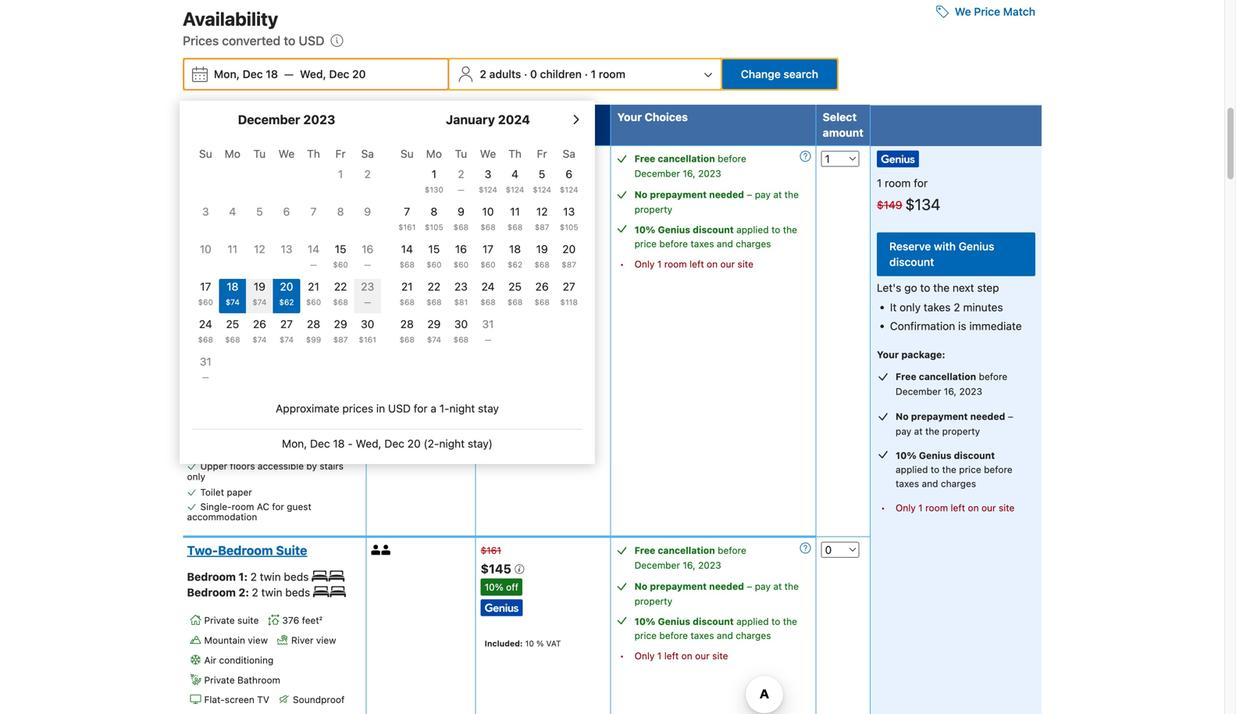 Task type: locate. For each thing, give the bounding box(es) containing it.
1 vertical spatial property
[[943, 426, 981, 437]]

25 $68 inside 25 december 2023 checkbox
[[225, 318, 240, 344]]

— right $130
[[458, 185, 465, 194]]

2 22 $68 from the left
[[427, 280, 442, 307]]

10% off down $145
[[485, 582, 519, 593]]

1 10% off. you're getting a reduced rate because this property is offering a discount.. element from the top
[[481, 187, 523, 204]]

22 January 2024 checkbox
[[421, 279, 448, 313]]

$74 inside 18 december 2023 option
[[226, 298, 240, 307]]

27 right "26 $74"
[[280, 318, 293, 331]]

2
[[480, 68, 487, 81], [546, 111, 553, 124], [365, 168, 371, 181], [458, 168, 465, 181], [187, 194, 194, 207], [954, 301, 961, 314], [251, 570, 257, 583], [252, 586, 258, 599]]

mountain down private suite
[[204, 635, 245, 646]]

$74 inside 19 december 2023 option
[[253, 298, 267, 307]]

bedroom 2:
[[187, 586, 252, 599]]

$68 for 22 december 2023 checkbox
[[333, 298, 348, 307]]

applied for $145
[[737, 616, 769, 627]]

with
[[187, 167, 213, 182], [934, 240, 956, 253]]

$134 down 1 room for
[[906, 195, 941, 213]]

vat for $134
[[546, 247, 561, 256]]

14 January 2024 checkbox
[[394, 242, 421, 276]]

0 horizontal spatial wed,
[[300, 68, 326, 81]]

$60 inside the 15 december 2023 checkbox
[[333, 260, 348, 269]]

1 15 from the left
[[335, 243, 347, 256]]

1 vertical spatial 19
[[254, 280, 266, 293]]

25 $68 inside 25 january 2024 checkbox
[[508, 280, 523, 307]]

2 soundproof from the top
[[293, 694, 345, 705]]

23 inside 23 december 2023 checkbox
[[361, 280, 374, 293]]

3 left the 4 checkbox at the top left of the page
[[202, 205, 209, 218]]

31 — inside 31 december 2023 checkbox
[[200, 355, 212, 382]]

8 down $130
[[431, 205, 438, 218]]

22 $68 right 21 $60
[[333, 280, 348, 307]]

the inside 10% genius discount applied to the price before taxes and charges
[[943, 464, 957, 475]]

25 left "26 $74"
[[226, 318, 239, 331]]

17 inside 17 december 2023 option
[[200, 280, 211, 293]]

0 vertical spatial 10% off. you're getting a reduced rate because this property is offering a discount.. element
[[481, 187, 523, 204]]

2 included: 10 % vat from the top
[[485, 639, 561, 648]]

area
[[272, 399, 291, 410]]

$68 inside 10 january 2024 checkbox
[[481, 223, 496, 232]]

tu down december 2023
[[254, 147, 266, 160]]

1 horizontal spatial 21
[[402, 280, 413, 293]]

30 December 2023 checkbox
[[354, 317, 381, 351]]

1 horizontal spatial 28
[[401, 318, 414, 331]]

26 left 27 $118 on the top of page
[[536, 280, 549, 293]]

13 left 14 —
[[281, 243, 293, 256]]

1 7 from the left
[[311, 205, 317, 218]]

discount inside 10% genius discount applied to the price before taxes and charges
[[954, 450, 996, 461]]

9 $68
[[454, 205, 469, 232]]

— for 31 january 2024 'checkbox'
[[485, 335, 492, 344]]

0 horizontal spatial mon,
[[214, 68, 240, 81]]

$68 inside 24 january 2024 option
[[481, 298, 496, 307]]

0 horizontal spatial 4
[[229, 205, 236, 218]]

12 December 2023 checkbox
[[246, 242, 273, 276]]

fr
[[336, 147, 346, 160], [537, 147, 547, 160]]

is
[[959, 320, 967, 332]]

$68 right 21 december 2023 checkbox
[[333, 298, 348, 307]]

bathroom
[[262, 167, 322, 182], [238, 283, 280, 294], [238, 675, 280, 685]]

2 · from the left
[[585, 68, 588, 81]]

room
[[599, 68, 626, 81], [885, 177, 911, 189], [665, 259, 687, 270], [232, 501, 254, 512], [926, 503, 949, 513]]

0 vertical spatial 5
[[539, 168, 546, 181]]

26 $68
[[535, 280, 550, 307]]

only
[[635, 259, 655, 270], [896, 503, 916, 513], [635, 651, 655, 661]]

18 January 2024 checkbox
[[502, 242, 529, 276]]

$68 left $81
[[427, 298, 442, 307]]

beds for bedroom 2:
[[285, 586, 310, 599]]

3 for 3 $124
[[485, 168, 492, 181]]

2 inside dropdown button
[[480, 68, 487, 81]]

mountain view down the 4 checkbox at the top left of the page
[[204, 243, 268, 254]]

15 January 2024 checkbox
[[421, 242, 448, 276]]

1 22 from the left
[[334, 280, 347, 293]]

sa up 6 $124
[[563, 147, 576, 160]]

sa
[[361, 147, 374, 160], [563, 147, 576, 160]]

25 for 25 december 2023 checkbox
[[226, 318, 239, 331]]

$68 inside '28 january 2024' option
[[400, 335, 415, 344]]

24 $68 right '23 $81'
[[481, 280, 496, 307]]

3 left 4 $124
[[485, 168, 492, 181]]

16 inside option
[[362, 243, 374, 256]]

1 horizontal spatial site
[[738, 259, 754, 270]]

no for $134
[[635, 189, 648, 200]]

28 for 28 $68
[[401, 318, 414, 331]]

1 horizontal spatial 17 $60
[[481, 243, 496, 269]]

21 down 14 january 2024 option
[[402, 280, 413, 293]]

$161 inside 7 january 2024 option
[[399, 223, 416, 232]]

$68 left "29 january 2024" "option"
[[400, 335, 415, 344]]

$124 inside 3 january 2024 checkbox
[[479, 185, 498, 194]]

with inside the double or twin room with private bathroom
[[187, 167, 213, 182]]

18 December 2023 checkbox
[[219, 279, 246, 313]]

1 vertical spatial price
[[497, 111, 525, 124]]

1 applied to the price before taxes and charges from the top
[[635, 224, 798, 249]]

11 left 12 $87
[[510, 205, 520, 218]]

0 horizontal spatial 11
[[228, 243, 238, 256]]

$105 for 8
[[425, 223, 444, 232]]

1 28 from the left
[[307, 318, 320, 331]]

usd right in
[[388, 402, 411, 415]]

$161 inside 30 december 2023 option
[[359, 335, 377, 344]]

search
[[784, 68, 819, 81]]

applied to the price before taxes and charges
[[635, 224, 798, 249], [635, 616, 798, 641]]

25 January 2024 checkbox
[[502, 279, 529, 313]]

$161 for 7
[[399, 223, 416, 232]]

10
[[482, 205, 494, 218], [200, 243, 212, 256], [525, 247, 534, 256], [525, 639, 534, 648]]

$87 inside the 20 january 2024 option
[[562, 260, 577, 269]]

0 vertical spatial – pay at the property
[[635, 189, 799, 215]]

• for $145
[[620, 651, 625, 661]]

mon, dec 18 - wed, dec 20 (2-night stay)
[[282, 437, 493, 450]]

20 $62
[[279, 280, 294, 307]]

30 for 30 $161
[[361, 318, 375, 331]]

1 horizontal spatial $105
[[560, 223, 579, 232]]

1 vertical spatial taxes
[[896, 478, 920, 489]]

usd
[[299, 33, 325, 48], [388, 402, 411, 415]]

our
[[721, 259, 735, 270], [982, 503, 997, 513], [695, 651, 710, 661]]

applied to the price before taxes and charges for $145
[[635, 616, 798, 641]]

2 vertical spatial pay
[[755, 581, 771, 592]]

5 December 2023 checkbox
[[246, 204, 273, 238]]

— inside 31 december 2023 checkbox
[[202, 373, 209, 382]]

price for 2 nights
[[497, 111, 589, 124]]

screen up wifi
[[225, 303, 255, 314]]

1 mo from the left
[[225, 147, 241, 160]]

19 right the 18 $62
[[536, 243, 548, 256]]

feet²
[[302, 615, 323, 626]]

$68 for 9 january 2024 "checkbox"
[[454, 223, 469, 232]]

2 sa from the left
[[563, 147, 576, 160]]

$161
[[399, 223, 416, 232], [359, 335, 377, 344], [481, 545, 502, 556]]

wed, up december 2023
[[300, 68, 326, 81]]

for up "$149 $134"
[[914, 177, 928, 189]]

1 $124 from the left
[[479, 185, 498, 194]]

double or twin room with private bathroom
[[187, 151, 322, 182]]

sa for 2023
[[361, 147, 374, 160]]

25 left 26 $68
[[509, 280, 522, 293]]

2 29 from the left
[[428, 318, 441, 331]]

$87 inside 12 january 2024 option
[[535, 223, 550, 232]]

10 December 2023 checkbox
[[192, 242, 219, 276]]

$60 for 17 december 2023 option
[[198, 298, 213, 307]]

4 inside checkbox
[[229, 205, 236, 218]]

$68 right "29 january 2024" "option"
[[454, 335, 469, 344]]

— inside 31 january 2024 'checkbox'
[[485, 335, 492, 344]]

1 · from the left
[[524, 68, 528, 81]]

23 up $81
[[455, 280, 468, 293]]

or left twin
[[233, 151, 246, 166]]

14 inside 'option'
[[308, 243, 320, 256]]

1 horizontal spatial fr
[[537, 147, 547, 160]]

10% off for $134
[[485, 190, 519, 201]]

mo for december
[[225, 147, 241, 160]]

11 December 2023 checkbox
[[219, 242, 246, 276]]

reserve with genius discount button
[[877, 232, 1036, 276]]

1 14 from the left
[[308, 243, 320, 256]]

24 $68 inside 24 december 2023 checkbox
[[198, 318, 213, 344]]

1 horizontal spatial we
[[480, 147, 496, 160]]

2 private bathroom from the top
[[204, 675, 280, 685]]

12 inside checkbox
[[254, 243, 265, 256]]

28 for 28 $99
[[307, 318, 320, 331]]

— for the 2 january 2024 option
[[458, 185, 465, 194]]

17 $60 left the 18 $62
[[481, 243, 496, 269]]

20 December 2023 checkbox
[[273, 279, 300, 313]]

2 vertical spatial and
[[717, 630, 734, 641]]

two-
[[187, 543, 218, 558]]

mountain
[[204, 243, 245, 254], [204, 635, 245, 646]]

16 inside 16 $60
[[455, 243, 467, 256]]

2 th from the left
[[509, 147, 522, 160]]

12 right the 11 $68
[[537, 205, 548, 218]]

— inside 23 —
[[364, 298, 371, 307]]

27 January 2024 checkbox
[[556, 279, 583, 313]]

2 30 from the left
[[455, 318, 468, 331]]

0 horizontal spatial 26
[[253, 318, 266, 331]]

26 for 26 $74
[[253, 318, 266, 331]]

1 vertical spatial 17
[[200, 280, 211, 293]]

1 % from the top
[[537, 247, 544, 256]]

27 inside 27 $118
[[563, 280, 576, 293]]

2 10% off. you're getting a reduced rate because this property is offering a discount.. element from the top
[[481, 579, 523, 596]]

included: down 11 january 2024 checkbox
[[485, 247, 523, 256]]

1 vertical spatial 26
[[253, 318, 266, 331]]

$87 right 19 january 2024 option
[[562, 260, 577, 269]]

1 horizontal spatial mon,
[[282, 437, 307, 450]]

1 22 $68 from the left
[[333, 280, 348, 307]]

22 $68 inside 22 january 2024 option
[[427, 280, 442, 307]]

11 down the 4 checkbox at the top left of the page
[[228, 243, 238, 256]]

$68 for 14 january 2024 option
[[400, 260, 415, 269]]

31 down 24 december 2023 checkbox at left
[[200, 355, 212, 368]]

1 vertical spatial •
[[881, 503, 886, 513]]

2 22 from the left
[[428, 280, 441, 293]]

0 horizontal spatial $149
[[481, 153, 503, 164]]

2 23 from the left
[[455, 280, 468, 293]]

10%
[[485, 190, 504, 201], [635, 224, 656, 235], [896, 450, 917, 461], [485, 582, 504, 593], [635, 616, 656, 627]]

2 15 $60 from the left
[[427, 243, 442, 269]]

2 flat- from the top
[[204, 694, 225, 705]]

1 mountain from the top
[[204, 243, 245, 254]]

for right ac
[[272, 501, 284, 512]]

2 vertical spatial on
[[682, 651, 693, 661]]

10% off up 10 $68
[[485, 190, 519, 201]]

your left the package:
[[877, 349, 899, 360]]

16, for $134
[[683, 168, 696, 179]]

$105 inside 13 january 2024 checkbox
[[560, 223, 579, 232]]

17 inside 17 january 2024 'option'
[[483, 243, 494, 256]]

2 horizontal spatial on
[[968, 503, 979, 513]]

for
[[528, 111, 543, 124], [914, 177, 928, 189], [414, 402, 428, 415], [272, 501, 284, 512]]

$149 inside "$149 $134"
[[877, 198, 903, 211]]

1 10% off from the top
[[485, 190, 519, 201]]

$60 inside 17 december 2023 option
[[198, 298, 213, 307]]

1 15 $60 from the left
[[333, 243, 348, 269]]

9 December 2023 checkbox
[[354, 204, 381, 238]]

7 $161
[[399, 205, 416, 232]]

change search
[[741, 68, 819, 81]]

0 vertical spatial 16,
[[683, 168, 696, 179]]

24 $68 left 25 december 2023 checkbox
[[198, 318, 213, 344]]

$68 inside 25 january 2024 checkbox
[[508, 298, 523, 307]]

$74 inside 27 december 2023 checkbox
[[280, 335, 294, 344]]

2 vertical spatial only
[[635, 651, 655, 661]]

mon, for mon, dec 18 — wed, dec 20
[[214, 68, 240, 81]]

mountain view up air conditioning
[[204, 635, 268, 646]]

2 flat-screen tv from the top
[[204, 694, 270, 705]]

10% off. you're getting a reduced rate because this property is offering a discount.. element
[[481, 187, 523, 204], [481, 579, 523, 596]]

21 December 2023 checkbox
[[300, 279, 327, 313]]

$87 right 11 january 2024 checkbox
[[535, 223, 550, 232]]

genius inside "reserve with genius discount"
[[959, 240, 995, 253]]

ac
[[257, 501, 270, 512]]

2 10% off from the top
[[485, 582, 519, 593]]

26 inside "26 $74"
[[253, 318, 266, 331]]

twin for bedroom 1:
[[260, 570, 281, 583]]

6 for 6
[[283, 205, 290, 218]]

$62 left 19 january 2024 option
[[508, 260, 523, 269]]

1 inside "1 $130"
[[432, 168, 437, 181]]

flat- up free wifi
[[204, 303, 225, 314]]

6 December 2023 checkbox
[[273, 204, 300, 238]]

16,
[[683, 168, 696, 179], [944, 386, 957, 397], [683, 560, 696, 571]]

23 inside '23 $81'
[[455, 280, 468, 293]]

12 inside 12 $87
[[537, 205, 548, 218]]

microwave
[[200, 430, 247, 441]]

1 horizontal spatial 17
[[483, 243, 494, 256]]

to inside let's go to the next step it only takes 2 minutes confirmation is immediate
[[921, 281, 931, 294]]

2 21 from the left
[[402, 280, 413, 293]]

0 vertical spatial soundproof
[[293, 303, 345, 314]]

$149 for $149 $134
[[877, 198, 903, 211]]

1 fr from the left
[[336, 147, 346, 160]]

2 grid from the left
[[394, 138, 583, 351]]

24 down 17 december 2023 option
[[199, 318, 212, 331]]

17 left 18 $74
[[200, 280, 211, 293]]

1 10% genius discount from the top
[[635, 224, 734, 235]]

31 for 31 december 2023 checkbox
[[200, 355, 212, 368]]

guest
[[287, 501, 312, 512]]

17 $60 inside 17 december 2023 option
[[198, 280, 213, 307]]

28 January 2024 checkbox
[[394, 317, 421, 351]]

only for $145
[[635, 651, 655, 661]]

20 January 2024 checkbox
[[556, 242, 583, 276]]

january
[[446, 112, 495, 127]]

1 horizontal spatial $62
[[508, 260, 523, 269]]

wed, for —
[[300, 68, 326, 81]]

16, for $145
[[683, 560, 696, 571]]

2 vertical spatial tv
[[257, 694, 270, 705]]

off for $134
[[506, 190, 519, 201]]

charges inside 10% genius discount applied to the price before taxes and charges
[[941, 478, 977, 489]]

screen down air conditioning
[[225, 694, 255, 705]]

view
[[248, 243, 268, 254], [316, 243, 336, 254], [248, 635, 268, 646], [316, 635, 336, 646]]

30 January 2024 checkbox
[[448, 317, 475, 351]]

on
[[707, 259, 718, 270], [968, 503, 979, 513], [682, 651, 693, 661]]

january 2024
[[446, 112, 530, 127]]

room inside dropdown button
[[599, 68, 626, 81]]

• for $134
[[620, 259, 625, 270]]

2 fr from the left
[[537, 147, 547, 160]]

$124 right the 2 january 2024 option
[[479, 185, 498, 194]]

0
[[530, 68, 537, 81]]

1 vertical spatial beds
[[284, 570, 309, 583]]

19 January 2024 checkbox
[[529, 242, 556, 276]]

$68 right 24 january 2024 option
[[508, 298, 523, 307]]

0 horizontal spatial 3
[[202, 205, 209, 218]]

· right children at top left
[[585, 68, 588, 81]]

15 $60 for 15 january 2024 checkbox at the left of page
[[427, 243, 442, 269]]

$60 inside 15 january 2024 checkbox
[[427, 260, 442, 269]]

1 vertical spatial 11
[[228, 243, 238, 256]]

$68 for 11 january 2024 checkbox
[[508, 223, 523, 232]]

1 private bathroom from the top
[[204, 283, 280, 294]]

$149
[[481, 153, 503, 164], [877, 198, 903, 211]]

$74 inside 26 december 2023 option
[[253, 335, 267, 344]]

only right it
[[900, 301, 921, 314]]

24 December 2023 checkbox
[[192, 317, 219, 351]]

0 vertical spatial mountain view
[[204, 243, 268, 254]]

29 right 28 $99 on the left of page
[[334, 318, 347, 331]]

2 vertical spatial applied
[[737, 616, 769, 627]]

27 $74
[[280, 318, 294, 344]]

$68 inside 21 january 2024 option
[[400, 298, 415, 307]]

–
[[747, 189, 753, 200], [1008, 411, 1014, 422], [747, 581, 753, 592]]

17 $60 for 17 january 2024 'option'
[[481, 243, 496, 269]]

2 9 from the left
[[458, 205, 465, 218]]

river view down feet²
[[291, 635, 336, 646]]

1 inside checkbox
[[338, 168, 343, 181]]

$60 inside 21 december 2023 checkbox
[[306, 298, 321, 307]]

2 river from the top
[[291, 635, 314, 646]]

22 $68 inside 22 december 2023 checkbox
[[333, 280, 348, 307]]

2 left 3 $124
[[458, 168, 465, 181]]

3 December 2023 checkbox
[[192, 204, 219, 238]]

1 vertical spatial mon,
[[282, 437, 307, 450]]

tu
[[254, 147, 266, 160], [455, 147, 467, 160]]

15 December 2023 checkbox
[[327, 242, 354, 276]]

2 $124 from the left
[[506, 185, 525, 194]]

2 $105 from the left
[[560, 223, 579, 232]]

1 vertical spatial 3
[[202, 205, 209, 218]]

23
[[361, 280, 374, 293], [455, 280, 468, 293]]

off for $145
[[506, 582, 519, 593]]

6 January 2024 checkbox
[[556, 167, 583, 201]]

we for december 2023
[[279, 147, 295, 160]]

13 inside checkbox
[[281, 243, 293, 256]]

cancellation for $145
[[658, 545, 715, 556]]

2 river view from the top
[[291, 635, 336, 646]]

1 29 from the left
[[334, 318, 347, 331]]

1 horizontal spatial 26
[[536, 280, 549, 293]]

night left stay)
[[439, 437, 465, 450]]

21 for 21 $60
[[308, 280, 319, 293]]

11 inside option
[[228, 243, 238, 256]]

1 horizontal spatial 22
[[428, 280, 441, 293]]

2024
[[498, 112, 530, 127]]

approximate
[[276, 402, 340, 415]]

26 inside 26 $68
[[536, 280, 549, 293]]

1 vertical spatial no prepayment needed
[[896, 411, 1006, 422]]

1 horizontal spatial 9
[[458, 205, 465, 218]]

fr for 2023
[[336, 147, 346, 160]]

0 vertical spatial on
[[707, 259, 718, 270]]

12 for 12
[[254, 243, 265, 256]]

vat
[[546, 247, 561, 256], [546, 639, 561, 648]]

tu for december
[[254, 147, 266, 160]]

24 $68 inside 24 january 2024 option
[[481, 280, 496, 307]]

$68 inside 30 january 2024 checkbox
[[454, 335, 469, 344]]

$68 for 24 january 2024 option
[[481, 298, 496, 307]]

$68 inside 19 january 2024 option
[[535, 260, 550, 269]]

0 vertical spatial wed,
[[300, 68, 326, 81]]

flat- down air
[[204, 694, 225, 705]]

$68 inside 24 december 2023 checkbox
[[198, 335, 213, 344]]

1 soundproof from the top
[[293, 303, 345, 314]]

7 for 7 $161
[[404, 205, 410, 218]]

27 inside 27 $74
[[280, 318, 293, 331]]

15 $60 right 14 —
[[333, 243, 348, 269]]

1 vertical spatial no
[[896, 411, 909, 422]]

taxes
[[691, 238, 715, 249], [896, 478, 920, 489], [691, 630, 715, 641]]

28 up $99
[[307, 318, 320, 331]]

2 8 from the left
[[431, 205, 438, 218]]

10% off. you're getting a reduced rate because this property is offering a discount.. element up 10 $68
[[481, 187, 523, 204]]

22 inside checkbox
[[334, 280, 347, 293]]

mon, dec 18 button
[[208, 60, 284, 88]]

occupancy image
[[371, 153, 382, 163], [371, 545, 382, 555]]

0 vertical spatial with
[[187, 167, 213, 182]]

1 flat- from the top
[[204, 303, 225, 314]]

1 vat from the top
[[546, 247, 561, 256]]

15 for 15 january 2024 checkbox at the left of page
[[428, 243, 440, 256]]

$105 inside 8 january 2024 option
[[425, 223, 444, 232]]

23 down 16 december 2023 option
[[361, 280, 374, 293]]

pay for $134
[[755, 189, 771, 200]]

no prepayment needed for $145
[[635, 581, 745, 592]]

$74 for 26
[[253, 335, 267, 344]]

2 mountain from the top
[[204, 635, 245, 646]]

converted
[[222, 33, 281, 48]]

grid
[[192, 138, 381, 388], [394, 138, 583, 351]]

2 su from the left
[[401, 147, 414, 160]]

1 vertical spatial $62
[[279, 298, 294, 307]]

1 $105 from the left
[[425, 223, 444, 232]]

1 grid from the left
[[192, 138, 381, 388]]

off up the 11 $68
[[506, 190, 519, 201]]

21 inside 21 $60
[[308, 280, 319, 293]]

1 vertical spatial 17 $60
[[198, 280, 213, 307]]

14 for 14 —
[[308, 243, 320, 256]]

1 vertical spatial pay
[[896, 426, 912, 437]]

25 $68 left "26 $74"
[[225, 318, 240, 344]]

nights
[[556, 111, 589, 124]]

only for $134
[[635, 259, 655, 270]]

2 vertical spatial •
[[620, 651, 625, 661]]

0 horizontal spatial 27
[[280, 318, 293, 331]]

7 inside "checkbox"
[[311, 205, 317, 218]]

package:
[[902, 349, 946, 360]]

th up 4 $124
[[509, 147, 522, 160]]

21 inside 21 $68
[[402, 280, 413, 293]]

2 vertical spatial left
[[665, 651, 679, 661]]

18 left 19 $68
[[509, 243, 521, 256]]

more details on meals and payment options image
[[800, 151, 811, 162]]

0 horizontal spatial mo
[[225, 147, 241, 160]]

$87 inside 29 december 2023 option
[[333, 335, 348, 344]]

$62 left 21 december 2023 checkbox
[[279, 298, 294, 307]]

13 December 2023 checkbox
[[273, 242, 300, 276]]

we
[[955, 5, 972, 18], [279, 147, 295, 160], [480, 147, 496, 160]]

$124 for 4
[[506, 185, 525, 194]]

$68 right $81
[[481, 298, 496, 307]]

0 horizontal spatial 30
[[361, 318, 375, 331]]

2 vertical spatial 2 twin beds
[[252, 586, 313, 599]]

usd for in
[[388, 402, 411, 415]]

5 January 2024 checkbox
[[529, 167, 556, 201]]

1 vertical spatial applied to the price before taxes and charges
[[635, 616, 798, 641]]

$134
[[481, 170, 515, 185], [906, 195, 941, 213]]

view right 11 december 2023 option
[[248, 243, 268, 254]]

0 vertical spatial flat-
[[204, 303, 225, 314]]

charges
[[736, 238, 772, 249], [941, 478, 977, 489], [736, 630, 772, 641]]

8 inside the 8 $105
[[431, 205, 438, 218]]

10 inside 10 checkbox
[[200, 243, 212, 256]]

1 8 from the left
[[337, 205, 344, 218]]

24 January 2024 checkbox
[[475, 279, 502, 313]]

twin down two-bedroom suite link
[[260, 570, 281, 583]]

0 vertical spatial 25
[[509, 280, 522, 293]]

1 horizontal spatial 11
[[510, 205, 520, 218]]

— down 24 december 2023 checkbox at left
[[202, 373, 209, 382]]

0 vertical spatial and
[[717, 238, 734, 249]]

1 horizontal spatial 25
[[509, 280, 522, 293]]

2 off from the top
[[506, 582, 519, 593]]

2 vertical spatial charges
[[736, 630, 772, 641]]

1 included: from the top
[[485, 247, 523, 256]]

1 vertical spatial usd
[[388, 402, 411, 415]]

1 9 from the left
[[364, 205, 371, 218]]

1 vertical spatial our
[[982, 503, 997, 513]]

2 twin beds for bedroom 1:
[[251, 570, 312, 583]]

1 vertical spatial and
[[922, 478, 939, 489]]

1 th from the left
[[307, 147, 320, 160]]

15 $60 left 16 $60
[[427, 243, 442, 269]]

$74 left $99
[[280, 335, 294, 344]]

screen
[[225, 303, 255, 314], [225, 694, 255, 705]]

$68 inside 26 january 2024 checkbox
[[535, 298, 550, 307]]

twin up 376
[[261, 586, 282, 599]]

2 tu from the left
[[455, 147, 467, 160]]

mo left twin
[[225, 147, 241, 160]]

we inside dropdown button
[[955, 5, 972, 18]]

genius inside 10% genius discount applied to the price before taxes and charges
[[919, 450, 952, 461]]

-
[[348, 437, 353, 450]]

11 for 11
[[228, 243, 238, 256]]

2 horizontal spatial $161
[[481, 545, 502, 556]]

4 $124 from the left
[[560, 185, 579, 194]]

it
[[891, 301, 897, 314]]

or
[[233, 151, 246, 166], [238, 368, 247, 379]]

1 30 from the left
[[361, 318, 375, 331]]

22 for 22 january 2024 option
[[428, 280, 441, 293]]

$68 down wifi
[[225, 335, 240, 344]]

1 vertical spatial off
[[506, 582, 519, 593]]

2 mountain view from the top
[[204, 635, 268, 646]]

13 inside 13 $105
[[563, 205, 575, 218]]

by
[[307, 461, 317, 471]]

dec up december 2023
[[329, 68, 350, 81]]

30 inside 30 $68
[[455, 318, 468, 331]]

8 inside checkbox
[[337, 205, 344, 218]]

$60 left 17 january 2024 'option'
[[454, 260, 469, 269]]

sitting
[[241, 399, 269, 410]]

1 vertical spatial prepayment
[[912, 411, 968, 422]]

5 inside checkbox
[[256, 205, 263, 218]]

1 23 from the left
[[361, 280, 374, 293]]

2 28 from the left
[[401, 318, 414, 331]]

genius
[[658, 224, 691, 235], [959, 240, 995, 253], [919, 450, 952, 461], [658, 616, 691, 627]]

and
[[717, 238, 734, 249], [922, 478, 939, 489], [717, 630, 734, 641]]

no prepayment needed for $134
[[635, 189, 745, 200]]

private down 11 december 2023 option
[[204, 283, 235, 294]]

1 vertical spatial occupancy image
[[371, 545, 382, 555]]

29 inside 29 $87
[[334, 318, 347, 331]]

11 $68
[[508, 205, 523, 232]]

9 inside option
[[364, 205, 371, 218]]

number of guests
[[373, 111, 469, 124]]

27 December 2023 checkbox
[[273, 317, 300, 351]]

0 horizontal spatial 9
[[364, 205, 371, 218]]

0 horizontal spatial $134
[[481, 170, 515, 185]]

1 included: 10 % vat from the top
[[485, 247, 561, 256]]

$60
[[333, 260, 348, 269], [427, 260, 442, 269], [454, 260, 469, 269], [481, 260, 496, 269], [198, 298, 213, 307], [306, 298, 321, 307]]

before december 16, 2023 for $134
[[635, 153, 747, 179]]

1 horizontal spatial $161
[[399, 223, 416, 232]]

river view down 7 december 2023 "checkbox"
[[291, 243, 336, 254]]

10% genius discount for $145
[[635, 616, 734, 627]]

13 right 12 $87
[[563, 205, 575, 218]]

23 $81
[[454, 280, 468, 307]]

17 $60 inside 17 january 2024 'option'
[[481, 243, 496, 269]]

3 $124 from the left
[[533, 185, 552, 194]]

price left match
[[975, 5, 1001, 18]]

th for 2023
[[307, 147, 320, 160]]

0 vertical spatial 2 twin beds
[[187, 194, 248, 207]]

24 inside option
[[482, 280, 495, 293]]

— for 31 december 2023 checkbox
[[202, 373, 209, 382]]

1 sa from the left
[[361, 147, 374, 160]]

$68 inside 22 december 2023 checkbox
[[333, 298, 348, 307]]

1 horizontal spatial 24
[[482, 280, 495, 293]]

11 January 2024 checkbox
[[502, 204, 529, 238]]

with down double
[[187, 167, 213, 182]]

23 for 23 —
[[361, 280, 374, 293]]

22 inside option
[[428, 280, 441, 293]]

2 mo from the left
[[426, 147, 442, 160]]

2 14 from the left
[[401, 243, 413, 256]]

31 — inside 31 january 2024 'checkbox'
[[482, 318, 494, 344]]

2 December 2023 checkbox
[[354, 167, 381, 201]]

2 twin beds up 376
[[252, 586, 313, 599]]

7 December 2023 checkbox
[[300, 204, 327, 238]]

2 15 from the left
[[428, 243, 440, 256]]

$74 right 18 december 2023 option at the left of the page
[[253, 298, 267, 307]]

with inside "reserve with genius discount"
[[934, 240, 956, 253]]

more details on meals and payment options image
[[800, 543, 811, 554]]

1 tu from the left
[[254, 147, 266, 160]]

0 vertical spatial included:
[[485, 247, 523, 256]]

1 horizontal spatial 27
[[563, 280, 576, 293]]

$62 for 18
[[508, 260, 523, 269]]

$60 right 16 january 2024 checkbox
[[481, 260, 496, 269]]

8
[[337, 205, 344, 218], [431, 205, 438, 218]]

0 horizontal spatial $87
[[333, 335, 348, 344]]

$87 for 29
[[333, 335, 348, 344]]

2 % from the top
[[537, 639, 544, 648]]

$68 inside 25 december 2023 checkbox
[[225, 335, 240, 344]]

— right the 13 december 2023 checkbox
[[310, 260, 317, 269]]

th for 2024
[[509, 147, 522, 160]]

23 December 2023 checkbox
[[354, 279, 381, 313]]

$105 for 13
[[560, 223, 579, 232]]

$68 inside 22 january 2024 option
[[427, 298, 442, 307]]

cancellation for $134
[[658, 153, 715, 164]]

7 for 7
[[311, 205, 317, 218]]

stay)
[[468, 437, 493, 450]]

2 vat from the top
[[546, 639, 561, 648]]

private bathroom
[[204, 283, 280, 294], [204, 675, 280, 685]]

29 for 29 $87
[[334, 318, 347, 331]]

0 vertical spatial –
[[747, 189, 753, 200]]

1 21 from the left
[[308, 280, 319, 293]]

$74 inside "29 january 2024" "option"
[[427, 335, 441, 344]]

$124 right 3 january 2024 checkbox
[[506, 185, 525, 194]]

2 16 from the left
[[455, 243, 467, 256]]

24 inside checkbox
[[199, 318, 212, 331]]

0 vertical spatial 31
[[482, 318, 494, 331]]

22
[[334, 280, 347, 293], [428, 280, 441, 293]]

1 horizontal spatial 5
[[539, 168, 546, 181]]

9 inside 9 $68
[[458, 205, 465, 218]]

wed,
[[300, 68, 326, 81], [356, 437, 382, 450]]

$161 left 8 january 2024 option
[[399, 223, 416, 232]]

1 off from the top
[[506, 190, 519, 201]]

6 inside checkbox
[[283, 205, 290, 218]]

toilet paper
[[200, 487, 252, 498]]

1 vertical spatial 10% off. you're getting a reduced rate because this property is offering a discount.. element
[[481, 579, 523, 596]]

$161 up $145
[[481, 545, 502, 556]]

$68 right 18 january 2024 checkbox
[[535, 260, 550, 269]]

11
[[510, 205, 520, 218], [228, 243, 238, 256]]

$62
[[508, 260, 523, 269], [279, 298, 294, 307]]

2 vertical spatial cancellation
[[658, 545, 715, 556]]

$68 right 8 january 2024 option
[[454, 223, 469, 232]]

2 applied to the price before taxes and charges from the top
[[635, 616, 798, 641]]

19 inside '19 $74'
[[254, 280, 266, 293]]

su for january
[[401, 147, 414, 160]]

—
[[284, 68, 294, 81], [458, 185, 465, 194], [310, 260, 317, 269], [364, 260, 371, 269], [364, 298, 371, 307], [485, 335, 492, 344], [202, 373, 209, 382]]

1 vertical spatial free cancellation
[[896, 371, 977, 382]]

26 right wifi
[[253, 318, 266, 331]]

1 su from the left
[[199, 147, 212, 160]]

2 7 from the left
[[404, 205, 410, 218]]

1 16 from the left
[[362, 243, 374, 256]]

25 for 25 january 2024 checkbox
[[509, 280, 522, 293]]

needed for $145
[[710, 581, 745, 592]]

2 twin beds for bedroom 2:
[[252, 586, 313, 599]]

1 vertical spatial 13
[[281, 243, 293, 256]]

free cancellation
[[635, 153, 715, 164], [896, 371, 977, 382], [635, 545, 715, 556]]

0 vertical spatial 17 $60
[[481, 243, 496, 269]]

0 vertical spatial usd
[[299, 33, 325, 48]]

air conditioning
[[204, 655, 274, 666]]

$60 inside 16 january 2024 checkbox
[[454, 260, 469, 269]]

2 10% genius discount from the top
[[635, 616, 734, 627]]

$149 $134
[[877, 195, 941, 213]]

6 right 5 checkbox
[[283, 205, 290, 218]]

2 included: from the top
[[485, 639, 523, 648]]

dec
[[243, 68, 263, 81], [329, 68, 350, 81], [310, 437, 330, 450], [385, 437, 405, 450]]

$105 right 7 january 2024 option
[[425, 223, 444, 232]]

only
[[900, 301, 921, 314], [187, 471, 205, 482]]

prepayment for $134
[[650, 189, 707, 200]]

mountain view
[[204, 243, 268, 254], [204, 635, 268, 646]]

$149 up 3 $124
[[481, 153, 503, 164]]

0 vertical spatial 25 $68
[[508, 280, 523, 307]]

9 January 2024 checkbox
[[448, 204, 475, 238]]

dec down "prices converted to usd" on the top left of page
[[243, 68, 263, 81]]

21 January 2024 checkbox
[[394, 279, 421, 313]]

1 vertical spatial $149
[[877, 198, 903, 211]]



Task type: describe. For each thing, give the bounding box(es) containing it.
2 up "suite"
[[252, 586, 258, 599]]

applied to the price before taxes and charges for $134
[[635, 224, 798, 249]]

at for $134
[[774, 189, 782, 200]]

– for $134
[[747, 189, 753, 200]]

16 $60
[[454, 243, 469, 269]]

twin for bedroom 2:
[[261, 586, 282, 599]]

4 $124
[[506, 168, 525, 194]]

23 January 2024 checkbox
[[448, 279, 475, 313]]

1 December 2023 checkbox
[[327, 167, 354, 201]]

0 vertical spatial night
[[450, 402, 475, 415]]

bathtub
[[200, 368, 235, 379]]

19 cell
[[246, 276, 273, 313]]

28 December 2023 checkbox
[[300, 317, 327, 351]]

free inside free toiletries bathtub or shower
[[200, 352, 220, 363]]

18 left - in the left bottom of the page
[[333, 437, 345, 450]]

3 for 3
[[202, 205, 209, 218]]

18 $74
[[226, 280, 240, 307]]

15 for the 15 december 2023 checkbox
[[335, 243, 347, 256]]

16 January 2024 checkbox
[[448, 242, 475, 276]]

match
[[1004, 5, 1036, 18]]

air
[[204, 655, 217, 666]]

31 for 31 january 2024 'checkbox'
[[482, 318, 494, 331]]

your choices
[[618, 111, 688, 124]]

upper
[[200, 461, 227, 471]]

discount inside "reserve with genius discount"
[[890, 255, 935, 268]]

24 $68 for 24 january 2024 option
[[481, 280, 496, 307]]

your package:
[[877, 349, 946, 360]]

$68 for 22 january 2024 option
[[427, 298, 442, 307]]

16 —
[[362, 243, 374, 269]]

a
[[431, 402, 437, 415]]

6 for 6 $124
[[566, 168, 573, 181]]

$68 for '28 january 2024' option
[[400, 335, 415, 344]]

for inside single-room ac for guest accommodation
[[272, 501, 284, 512]]

2 inside 2 —
[[458, 168, 465, 181]]

$130
[[425, 185, 444, 194]]

1 horizontal spatial on
[[707, 259, 718, 270]]

$145
[[481, 562, 515, 576]]

27 for 27 $74
[[280, 318, 293, 331]]

choices
[[645, 111, 688, 124]]

change
[[741, 68, 781, 81]]

— for 16 december 2023 option
[[364, 260, 371, 269]]

accommodation
[[187, 511, 257, 522]]

2 —
[[458, 168, 465, 194]]

2 left nights
[[546, 111, 553, 124]]

1-
[[440, 402, 450, 415]]

31 December 2023 checkbox
[[192, 354, 219, 388]]

2 January 2024 checkbox
[[448, 167, 475, 201]]

3 January 2024 checkbox
[[475, 167, 502, 201]]

let's
[[877, 281, 902, 294]]

needed for $134
[[710, 189, 745, 200]]

8 January 2024 checkbox
[[421, 204, 448, 238]]

private down air
[[204, 675, 235, 685]]

room inside the double or twin room with private bathroom
[[280, 151, 315, 166]]

29 $87
[[333, 318, 348, 344]]

$68 for 10 january 2024 checkbox
[[481, 223, 496, 232]]

1 vertical spatial needed
[[971, 411, 1006, 422]]

1 river view from the top
[[291, 243, 336, 254]]

and for $145
[[717, 630, 734, 641]]

included: 10 % vat for $134
[[485, 247, 561, 256]]

applied inside 10% genius discount applied to the price before taxes and charges
[[896, 464, 929, 475]]

su for december
[[199, 147, 212, 160]]

20 cell
[[273, 276, 300, 313]]

bedroom
[[218, 543, 273, 558]]

mon, for mon, dec 18 - wed, dec 20 (2-night stay)
[[282, 437, 307, 450]]

bathroom inside the double or twin room with private bathroom
[[262, 167, 322, 182]]

accessible
[[258, 461, 304, 471]]

5 for 5 $124
[[539, 168, 546, 181]]

2 screen from the top
[[225, 694, 255, 705]]

– pay at the property for $134
[[635, 189, 799, 215]]

free toiletries bathtub or shower
[[200, 352, 281, 379]]

18 down "prices converted to usd" on the top left of page
[[266, 68, 278, 81]]

suite
[[276, 543, 307, 558]]

private suite
[[204, 615, 259, 626]]

30 for 30 $68
[[455, 318, 468, 331]]

the inside let's go to the next step it only takes 2 minutes confirmation is immediate
[[934, 281, 950, 294]]

1 vertical spatial only
[[896, 503, 916, 513]]

conditioning
[[219, 655, 274, 666]]

0 vertical spatial tv
[[257, 303, 270, 314]]

13 January 2024 checkbox
[[556, 204, 583, 238]]

12 $87
[[535, 205, 550, 232]]

2 down two-bedroom suite
[[251, 570, 257, 583]]

bedroom 1:
[[187, 570, 251, 583]]

21 $68
[[400, 280, 415, 307]]

20 $87
[[562, 243, 577, 269]]

16 December 2023 checkbox
[[354, 242, 381, 276]]

25 $68 for 25 december 2023 checkbox
[[225, 318, 240, 344]]

1 vertical spatial on
[[968, 503, 979, 513]]

adults
[[490, 68, 521, 81]]

suite
[[238, 615, 259, 626]]

14 —
[[308, 243, 320, 269]]

$149 for $149
[[481, 153, 503, 164]]

10% off for $145
[[485, 582, 519, 593]]

14 $68
[[400, 243, 415, 269]]

view down 7 december 2023 "checkbox"
[[316, 243, 336, 254]]

1 vertical spatial before december 16, 2023
[[896, 371, 1008, 397]]

1 vertical spatial cancellation
[[919, 371, 977, 382]]

mo for january
[[426, 147, 442, 160]]

beds for bedroom 1:
[[284, 570, 309, 583]]

24 $68 for 24 december 2023 checkbox at left
[[198, 318, 213, 344]]

property for $134
[[635, 204, 673, 215]]

0 vertical spatial our
[[721, 259, 735, 270]]

20 inside "20 $62"
[[280, 280, 293, 293]]

10 inside 10 $68
[[482, 205, 494, 218]]

let's go to the next step it only takes 2 minutes confirmation is immediate
[[877, 281, 1022, 332]]

28 $68
[[400, 318, 415, 344]]

17 for 17 december 2023 option
[[200, 280, 211, 293]]

private inside the double or twin room with private bathroom
[[216, 167, 259, 182]]

price inside 10% genius discount applied to the price before taxes and charges
[[960, 464, 982, 475]]

vat for $145
[[546, 639, 561, 648]]

13 for 13
[[281, 243, 293, 256]]

1 vertical spatial – pay at the property
[[896, 411, 1014, 437]]

1 vertical spatial at
[[915, 426, 923, 437]]

0 vertical spatial room
[[190, 111, 221, 124]]

2 down double
[[187, 194, 194, 207]]

double
[[187, 151, 230, 166]]

$68 for 26 january 2024 checkbox
[[535, 298, 550, 307]]

before december 16, 2023 for $145
[[635, 545, 747, 571]]

0 horizontal spatial left
[[665, 651, 679, 661]]

only inside let's go to the next step it only takes 2 minutes confirmation is immediate
[[900, 301, 921, 314]]

29 $74
[[427, 318, 441, 344]]

refrigerator microwave
[[200, 415, 307, 441]]

13 $105
[[560, 205, 579, 232]]

view down feet²
[[316, 635, 336, 646]]

1 vertical spatial night
[[439, 437, 465, 450]]

2 horizontal spatial left
[[951, 503, 966, 513]]

private down bedroom 2: on the left bottom of the page
[[204, 615, 235, 626]]

stay
[[478, 402, 499, 415]]

taxes inside 10% genius discount applied to the price before taxes and charges
[[896, 478, 920, 489]]

next
[[953, 281, 975, 294]]

26 December 2023 checkbox
[[246, 317, 273, 351]]

or inside free toiletries bathtub or shower
[[238, 368, 247, 379]]

19 for 19 $68
[[536, 243, 548, 256]]

0 vertical spatial site
[[738, 259, 754, 270]]

18 $62
[[508, 243, 523, 269]]

confirmation
[[891, 320, 956, 332]]

before inside 10% genius discount applied to the price before taxes and charges
[[984, 464, 1013, 475]]

$68 for 25 december 2023 checkbox
[[225, 335, 240, 344]]

dec up by at the bottom
[[310, 437, 330, 450]]

1 horizontal spatial left
[[690, 259, 704, 270]]

0 horizontal spatial only 1 room left on our site
[[635, 259, 754, 270]]

22 for 22 december 2023 checkbox
[[334, 280, 347, 293]]

2 occupancy image from the top
[[371, 545, 382, 555]]

20 inside 20 $87
[[563, 243, 576, 256]]

dec down approximate prices in usd for a 1-night stay
[[385, 437, 405, 450]]

1 vertical spatial 16,
[[944, 386, 957, 397]]

price inside dropdown button
[[975, 5, 1001, 18]]

change search button
[[723, 59, 838, 89]]

18 inside 18 $74
[[227, 280, 239, 293]]

1 screen from the top
[[225, 303, 255, 314]]

10% off. you're getting a reduced rate because this property is offering a discount.. element for $145
[[481, 579, 523, 596]]

only 1 left on our site
[[635, 651, 729, 661]]

approximate prices in usd for a 1-night stay
[[276, 402, 499, 415]]

select
[[823, 111, 857, 124]]

22 December 2023 checkbox
[[327, 279, 354, 313]]

30 $161
[[359, 318, 377, 344]]

toiletries
[[222, 352, 261, 363]]

availability
[[183, 8, 278, 30]]

$124 for 3
[[479, 185, 498, 194]]

8 December 2023 checkbox
[[327, 204, 354, 238]]

applied for $134
[[737, 224, 769, 235]]

for left a
[[414, 402, 428, 415]]

free cancellation for $145
[[635, 545, 715, 556]]

single-
[[200, 501, 232, 512]]

$60 for the 15 december 2023 checkbox
[[333, 260, 348, 269]]

1 vertical spatial –
[[1008, 411, 1014, 422]]

0 vertical spatial beds
[[221, 194, 246, 207]]

$62 for 20
[[279, 298, 294, 307]]

0 horizontal spatial site
[[713, 651, 729, 661]]

no for $145
[[635, 581, 648, 592]]

– pay at the property for $145
[[635, 581, 799, 607]]

(2-
[[424, 437, 439, 450]]

4 for 4 $124
[[512, 168, 519, 181]]

prices converted to usd
[[183, 33, 325, 48]]

view down "suite"
[[248, 635, 268, 646]]

number
[[373, 111, 416, 124]]

2 inside let's go to the next step it only takes 2 minutes confirmation is immediate
[[954, 301, 961, 314]]

1 occupancy image from the top
[[371, 153, 382, 163]]

we price match button
[[930, 0, 1042, 26]]

takes
[[924, 301, 951, 314]]

included: for $134
[[485, 247, 523, 256]]

2 adults · 0 children · 1 room
[[480, 68, 626, 81]]

7 January 2024 checkbox
[[394, 204, 421, 238]]

31 January 2024 checkbox
[[475, 317, 502, 351]]

30 $68
[[454, 318, 469, 344]]

28 $99
[[306, 318, 321, 344]]

10% genius discount applied to the price before taxes and charges
[[896, 450, 1013, 489]]

$68 for 19 january 2024 option
[[535, 260, 550, 269]]

step
[[978, 281, 1000, 294]]

and inside 10% genius discount applied to the price before taxes and charges
[[922, 478, 939, 489]]

for left nights
[[528, 111, 543, 124]]

stairs
[[320, 461, 344, 471]]

29 December 2023 checkbox
[[327, 317, 354, 351]]

— up december 2023
[[284, 68, 294, 81]]

2 vertical spatial $161
[[481, 545, 502, 556]]

21 $60
[[306, 280, 321, 307]]

0 horizontal spatial our
[[695, 651, 710, 661]]

minutes
[[964, 301, 1004, 314]]

10 January 2024 checkbox
[[475, 204, 502, 238]]

2 vertical spatial bathroom
[[238, 675, 280, 685]]

14 for 14 $68
[[401, 243, 413, 256]]

children
[[540, 68, 582, 81]]

25 December 2023 checkbox
[[219, 317, 246, 351]]

25 $68 for 25 january 2024 checkbox
[[508, 280, 523, 307]]

december 2023
[[238, 112, 335, 127]]

1 river from the top
[[291, 243, 314, 254]]

4 for 4
[[229, 205, 236, 218]]

or inside the double or twin room with private bathroom
[[233, 151, 246, 166]]

single-room ac for guest accommodation
[[187, 501, 312, 522]]

10 $68
[[481, 205, 496, 232]]

to inside 10% genius discount applied to the price before taxes and charges
[[931, 464, 940, 475]]

26 January 2024 checkbox
[[529, 279, 556, 313]]

paper
[[227, 487, 252, 498]]

1 room for
[[877, 177, 928, 189]]

1 vertical spatial tv
[[309, 399, 321, 410]]

only inside upper floors accessible by stairs only
[[187, 471, 205, 482]]

room type
[[190, 111, 250, 124]]

22 $68 for 22 december 2023 checkbox
[[333, 280, 348, 307]]

14 December 2023 checkbox
[[300, 242, 327, 276]]

11 for 11 $68
[[510, 205, 520, 218]]

10% inside 10% genius discount applied to the price before taxes and charges
[[896, 450, 917, 461]]

twin
[[249, 151, 277, 166]]

1 vertical spatial bathroom
[[238, 283, 280, 294]]

and for $134
[[717, 238, 734, 249]]

4 January 2024 checkbox
[[502, 167, 529, 201]]

room inside single-room ac for guest accommodation
[[232, 501, 254, 512]]

your for your choices
[[618, 111, 642, 124]]

12 January 2024 checkbox
[[529, 204, 556, 238]]

16 for 16 $60
[[455, 243, 467, 256]]

type
[[223, 111, 250, 124]]

29 for 29 $74
[[428, 318, 441, 331]]

29 January 2024 checkbox
[[421, 317, 448, 351]]

12 for 12 $87
[[537, 205, 548, 218]]

0 vertical spatial $134
[[481, 170, 515, 185]]

16 for 16 —
[[362, 243, 374, 256]]

1 horizontal spatial $134
[[906, 195, 941, 213]]

guests
[[433, 111, 469, 124]]

1 flat-screen tv from the top
[[204, 303, 270, 314]]

19 December 2023 checkbox
[[246, 279, 273, 313]]

we price match
[[955, 5, 1036, 18]]

8 for 8 $105
[[431, 205, 438, 218]]

we for january 2024
[[480, 147, 496, 160]]

8 for 8
[[337, 205, 344, 218]]

hairdryer
[[265, 430, 306, 441]]

18 inside the 18 $62
[[509, 243, 521, 256]]

$87 for 20
[[562, 260, 577, 269]]

4 December 2023 checkbox
[[219, 204, 246, 238]]

26 $74
[[253, 318, 267, 344]]

occupancy image
[[382, 545, 392, 555]]

1 inside dropdown button
[[591, 68, 596, 81]]

1 January 2024 checkbox
[[421, 167, 448, 201]]

18 cell
[[219, 276, 246, 313]]

2 right 1 checkbox
[[365, 168, 371, 181]]

1 vertical spatial only 1 room left on our site
[[896, 503, 1015, 513]]

$74 for 19
[[253, 298, 267, 307]]

0 vertical spatial twin
[[197, 194, 218, 207]]

10% off. you're getting a reduced rate because this property is offering a discount.. element for $134
[[481, 187, 523, 204]]

26 for 26 $68
[[536, 280, 549, 293]]

17 December 2023 checkbox
[[192, 279, 219, 313]]

2 horizontal spatial site
[[999, 503, 1015, 513]]

1 mountain view from the top
[[204, 243, 268, 254]]

pay for $145
[[755, 581, 771, 592]]

$68 for 30 january 2024 checkbox
[[454, 335, 469, 344]]

5 $124
[[533, 168, 552, 194]]

amount
[[823, 126, 864, 139]]

floors
[[230, 461, 255, 471]]

0 horizontal spatial price
[[497, 111, 525, 124]]

17 $60 for 17 december 2023 option
[[198, 280, 213, 307]]

376
[[282, 615, 299, 626]]

17 January 2024 checkbox
[[475, 242, 502, 276]]

10% genius discount for $134
[[635, 224, 734, 235]]

wed, dec 20 button
[[294, 60, 372, 88]]



Task type: vqa. For each thing, say whether or not it's contained in the screenshot.
first sa from left
yes



